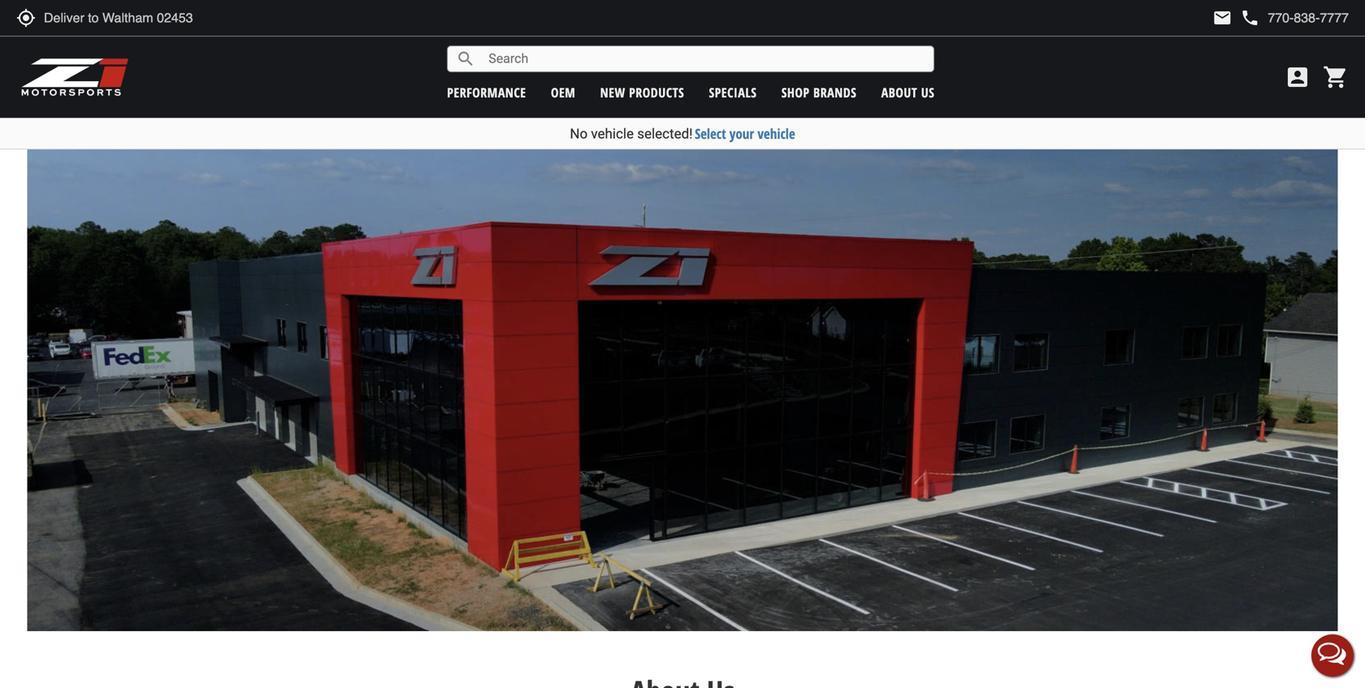 Task type: locate. For each thing, give the bounding box(es) containing it.
about us link
[[881, 84, 935, 101]]

products
[[629, 84, 684, 101]]

new
[[600, 84, 625, 101]]

account_box
[[1285, 64, 1311, 90]]

vehicle
[[758, 124, 795, 143], [591, 126, 634, 142]]

about us
[[881, 84, 935, 101]]

select your vehicle link
[[695, 124, 795, 143]]

phone
[[1240, 8, 1260, 28]]

shop brands link
[[782, 84, 857, 101]]

mail phone
[[1213, 8, 1260, 28]]

shopping_cart
[[1323, 64, 1349, 90]]

z1 motorsports logo image
[[20, 57, 130, 98]]

shop
[[782, 84, 810, 101]]

oem link
[[551, 84, 576, 101]]

new products
[[600, 84, 684, 101]]

specials
[[709, 84, 757, 101]]

vehicle right your
[[758, 124, 795, 143]]

selected!
[[637, 126, 693, 142]]

vehicle right no
[[591, 126, 634, 142]]

select
[[695, 124, 726, 143]]

mail
[[1213, 8, 1232, 28]]

new products link
[[600, 84, 684, 101]]

0 horizontal spatial vehicle
[[591, 126, 634, 142]]

us
[[921, 84, 935, 101]]



Task type: describe. For each thing, give the bounding box(es) containing it.
performance link
[[447, 84, 526, 101]]

account_box link
[[1281, 64, 1315, 90]]

oem
[[551, 84, 576, 101]]

shopping_cart link
[[1319, 64, 1349, 90]]

about
[[881, 84, 918, 101]]

search
[[456, 49, 476, 69]]

no
[[570, 126, 588, 142]]

specials link
[[709, 84, 757, 101]]

1 horizontal spatial vehicle
[[758, 124, 795, 143]]

brands
[[814, 84, 857, 101]]

vehicle inside no vehicle selected! select your vehicle
[[591, 126, 634, 142]]

no vehicle selected! select your vehicle
[[570, 124, 795, 143]]

shop brands
[[782, 84, 857, 101]]

your
[[730, 124, 754, 143]]

Search search field
[[476, 46, 934, 71]]

mail link
[[1213, 8, 1232, 28]]

my_location
[[16, 8, 36, 28]]

phone link
[[1240, 8, 1349, 28]]

performance
[[447, 84, 526, 101]]



Task type: vqa. For each thing, say whether or not it's contained in the screenshot.
ACCOUNT_BOX link
yes



